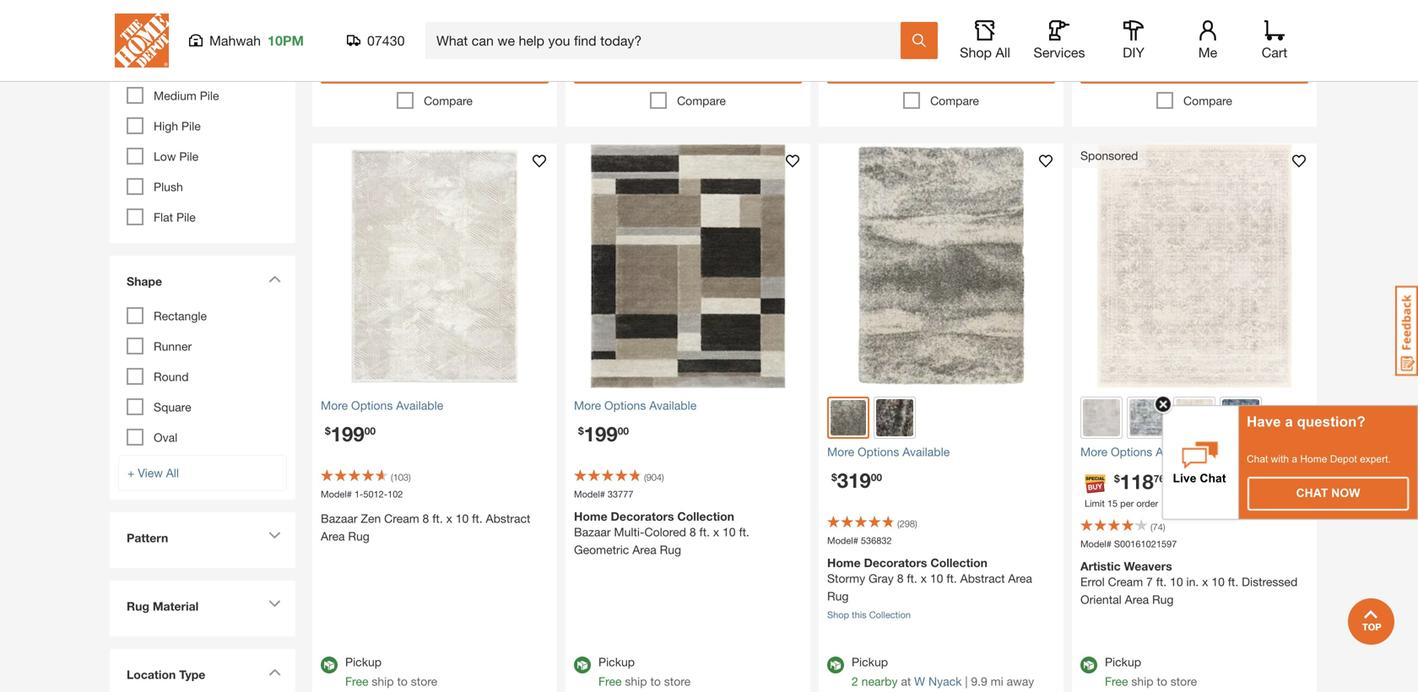 Task type: describe. For each thing, give the bounding box(es) containing it.
3 compare from the left
[[931, 94, 980, 108]]

x inside home decorators collection bazaar multi-colored 8 ft. x 10 ft. geometric area rug
[[714, 525, 720, 539]]

runner link
[[154, 340, 192, 353]]

2 add from the left
[[651, 57, 677, 73]]

+
[[128, 466, 135, 480]]

per
[[1121, 498, 1134, 509]]

model# s00161021597
[[1081, 539, 1178, 550]]

flat pile
[[154, 210, 196, 224]]

0 vertical spatial a
[[1286, 414, 1294, 430]]

all inside "link"
[[166, 466, 179, 480]]

more options available link up '103'
[[321, 397, 549, 415]]

flat
[[154, 210, 173, 224]]

$ 125 . 02 save $ 6 . 26 ( 5 %) limit 15 per order
[[1085, 467, 1238, 509]]

services button
[[1033, 20, 1087, 61]]

00 for ( 103 )
[[365, 425, 376, 437]]

33777
[[608, 489, 634, 500]]

8 inside home decorators collection stormy gray 8 ft. x 10 ft. abstract area rug shop this collection
[[897, 572, 904, 586]]

location type
[[127, 668, 206, 682]]

) for ( 103 )
[[409, 472, 411, 483]]

pickup for 1-
[[345, 655, 382, 669]]

low pile
[[154, 150, 199, 163]]

shop all
[[960, 44, 1011, 60]]

collection for 10
[[678, 510, 735, 524]]

me
[[1199, 44, 1218, 60]]

in.
[[1187, 575, 1199, 589]]

4 pickup from the left
[[1105, 655, 1142, 669]]

chat
[[1297, 487, 1329, 500]]

3 add from the left
[[905, 57, 930, 73]]

available for more options available link on top of ( 904 )
[[650, 399, 697, 413]]

artistic
[[1081, 560, 1121, 573]]

$ for model# 536832
[[832, 472, 837, 483]]

nyack
[[929, 675, 962, 689]]

bazaar inside bazaar zen cream 8 ft. x 10 ft. abstract area rug
[[321, 512, 358, 526]]

colored
[[645, 525, 687, 539]]

cart link
[[1257, 20, 1294, 61]]

home for home decorators collection bazaar multi-colored 8 ft. x 10 ft. geometric area rug
[[574, 510, 608, 524]]

3 ship from the left
[[1132, 675, 1154, 689]]

1 add from the left
[[398, 57, 424, 73]]

rug material
[[127, 600, 199, 614]]

abstract inside home decorators collection stormy gray 8 ft. x 10 ft. abstract area rug shop this collection
[[961, 572, 1005, 586]]

shape link
[[118, 264, 287, 303]]

4 compare from the left
[[1184, 94, 1233, 108]]

mahwah 10pm
[[209, 33, 304, 49]]

area inside artistic weavers errol cream 7 ft. 10 in. x 10 ft. distressed oriental area rug
[[1125, 593, 1150, 607]]

diy button
[[1107, 20, 1161, 61]]

319
[[837, 468, 871, 492]]

3 add to cart button from the left
[[828, 46, 1056, 84]]

save
[[1170, 481, 1190, 492]]

pile for flat pile
[[176, 210, 196, 224]]

2 add to cart button from the left
[[574, 46, 802, 84]]

available for pickup image for model# 33777
[[574, 657, 591, 674]]

artistic weavers errol cream 7 ft. 10 in. x 10 ft. distressed oriental area rug
[[1081, 560, 1298, 607]]

oval link
[[154, 431, 178, 445]]

shop this collection link
[[828, 610, 911, 621]]

more options available for more options available link on top of ( 904 )
[[574, 399, 697, 413]]

zen
[[361, 512, 381, 526]]

location
[[127, 668, 176, 682]]

with
[[1272, 454, 1290, 465]]

904
[[647, 472, 662, 483]]

nearby
[[862, 675, 898, 689]]

gray
[[869, 572, 894, 586]]

expert.
[[1361, 454, 1392, 465]]

question?
[[1298, 414, 1366, 430]]

pile for high pile
[[182, 119, 201, 133]]

gray image
[[831, 400, 866, 436]]

free for 1-
[[345, 675, 369, 689]]

more options available link up ( 904 )
[[574, 397, 802, 415]]

10 inside bazaar zen cream 8 ft. x 10 ft. abstract area rug
[[456, 512, 469, 526]]

shape
[[127, 275, 162, 288]]

sponsored
[[1081, 149, 1139, 163]]

07430
[[367, 33, 405, 49]]

model# 33777
[[574, 489, 634, 500]]

pickup for 33777
[[599, 655, 635, 669]]

bazaar zen cream 8 ft. x 10 ft. abstract area rug
[[321, 512, 531, 543]]

runner
[[154, 340, 192, 353]]

pickup 2 nearby at w nyack | 9.9 mi away
[[852, 655, 1035, 689]]

me button
[[1181, 20, 1236, 61]]

rug inside home decorators collection bazaar multi-colored 8 ft. x 10 ft. geometric area rug
[[660, 543, 682, 557]]

pile height link
[[118, 44, 287, 83]]

5
[[1221, 481, 1226, 492]]

|
[[966, 675, 968, 689]]

caret icon image for pattern
[[269, 532, 281, 540]]

charcoal image
[[877, 399, 914, 437]]

area inside home decorators collection stormy gray 8 ft. x 10 ft. abstract area rug shop this collection
[[1009, 572, 1033, 586]]

low pile link
[[154, 150, 199, 163]]

model# for model# 33777
[[574, 489, 605, 500]]

8 inside home decorators collection bazaar multi-colored 8 ft. x 10 ft. geometric area rug
[[690, 525, 696, 539]]

4 add from the left
[[1158, 57, 1184, 73]]

more for more options available link on top of the 02
[[1081, 445, 1108, 459]]

76
[[1154, 473, 1165, 485]]

chat
[[1247, 454, 1269, 465]]

( 904 )
[[644, 472, 664, 483]]

ship for 1-
[[372, 675, 394, 689]]

rug left material
[[127, 600, 149, 614]]

height
[[151, 54, 188, 68]]

store for model# 1-5012-102
[[411, 675, 438, 689]]

model# for model# s00161021597
[[1081, 539, 1112, 550]]

the home depot logo image
[[115, 14, 169, 68]]

10pm
[[268, 33, 304, 49]]

2
[[852, 675, 859, 689]]

$ 319 00
[[832, 468, 883, 492]]

caret icon image for shape
[[269, 275, 281, 283]]

pile for low pile
[[179, 150, 199, 163]]

services
[[1034, 44, 1086, 60]]

bazaar zen cream 8 ft. x 10 ft. abstract area rug link
[[321, 510, 549, 546]]

cream inside artistic weavers errol cream 7 ft. 10 in. x 10 ft. distressed oriental area rug
[[1109, 575, 1144, 589]]

1 vertical spatial a
[[1292, 454, 1298, 465]]

118
[[1120, 470, 1154, 494]]

x inside bazaar zen cream 8 ft. x 10 ft. abstract area rug
[[446, 512, 453, 526]]

more for more options available link above '103'
[[321, 399, 348, 413]]

rectangle link
[[154, 309, 207, 323]]

2 add to cart from the left
[[651, 57, 725, 73]]

chat now link
[[1249, 478, 1409, 510]]

diy
[[1123, 44, 1145, 60]]

mahwah
[[209, 33, 261, 49]]

free for 33777
[[599, 675, 622, 689]]

( 74 )
[[1151, 522, 1166, 533]]

more for more options available link below charcoal icon at the right bottom of page
[[828, 445, 855, 459]]

square
[[154, 400, 191, 414]]

$ for model# 1-5012-102
[[325, 425, 331, 437]]

x inside home decorators collection stormy gray 8 ft. x 10 ft. abstract area rug shop this collection
[[921, 572, 927, 586]]

oval
[[154, 431, 178, 445]]

stormy gray 8 ft. x 10 ft. abstract area rug image
[[819, 144, 1064, 389]]

distressed
[[1242, 575, 1298, 589]]

2 compare from the left
[[677, 94, 726, 108]]

10 inside home decorators collection bazaar multi-colored 8 ft. x 10 ft. geometric area rug
[[723, 525, 736, 539]]

all inside button
[[996, 44, 1011, 60]]

1 horizontal spatial .
[[1203, 481, 1206, 492]]

depot
[[1331, 454, 1358, 465]]

) for ( 74 )
[[1164, 522, 1166, 533]]

low
[[154, 150, 176, 163]]

available for pickup image for 2 nearby
[[828, 657, 845, 674]]

07430 button
[[347, 32, 405, 49]]



Task type: vqa. For each thing, say whether or not it's contained in the screenshot.
High Pile Link
yes



Task type: locate. For each thing, give the bounding box(es) containing it.
1 horizontal spatial collection
[[870, 610, 911, 621]]

0 horizontal spatial ship
[[372, 675, 394, 689]]

more options available for more options available link above '103'
[[321, 399, 444, 413]]

3 pickup from the left
[[852, 655, 888, 669]]

0 horizontal spatial free
[[345, 675, 369, 689]]

3 caret icon image from the top
[[269, 601, 281, 608]]

model# left 536832
[[828, 535, 859, 546]]

2 ship from the left
[[625, 675, 647, 689]]

00 inside $ 319 00
[[871, 472, 883, 483]]

1 horizontal spatial 8
[[690, 525, 696, 539]]

1 horizontal spatial free
[[599, 675, 622, 689]]

0 horizontal spatial available for pickup image
[[828, 657, 845, 674]]

caret icon image for location type
[[269, 669, 281, 677]]

options up 118
[[1111, 445, 1153, 459]]

material
[[153, 600, 199, 614]]

2 available for pickup image from the left
[[574, 657, 591, 674]]

1 vertical spatial collection
[[931, 556, 988, 570]]

$ up model# 33777
[[578, 425, 584, 437]]

(
[[391, 472, 393, 483], [644, 472, 647, 483], [1219, 481, 1221, 492], [898, 519, 900, 530], [1151, 522, 1153, 533]]

caret icon image inside shape link
[[269, 275, 281, 283]]

all
[[996, 44, 1011, 60], [166, 466, 179, 480]]

199 up 1- on the left bottom of the page
[[331, 422, 365, 446]]

7
[[1147, 575, 1153, 589]]

home decorators collection stormy gray 8 ft. x 10 ft. abstract area rug shop this collection
[[828, 556, 1033, 621]]

high pile link
[[154, 119, 201, 133]]

rug
[[348, 530, 370, 543], [660, 543, 682, 557], [828, 590, 849, 603], [1153, 593, 1174, 607], [127, 600, 149, 614]]

decorators up gray
[[864, 556, 928, 570]]

1 pickup free ship to store from the left
[[345, 655, 438, 689]]

199
[[331, 422, 365, 446], [584, 422, 618, 446]]

9.9
[[971, 675, 988, 689]]

.
[[1190, 467, 1193, 478], [1203, 481, 1206, 492]]

$ for model# 33777
[[578, 425, 584, 437]]

0 vertical spatial shop
[[960, 44, 992, 60]]

298
[[900, 519, 915, 530]]

) for ( 904 )
[[662, 472, 664, 483]]

( for model# 1-5012-102
[[391, 472, 393, 483]]

decorators for 8
[[864, 556, 928, 570]]

ft.
[[433, 512, 443, 526], [472, 512, 483, 526], [700, 525, 710, 539], [739, 525, 750, 539], [907, 572, 918, 586], [947, 572, 957, 586], [1157, 575, 1167, 589], [1229, 575, 1239, 589]]

199 for 1-
[[331, 422, 365, 446]]

area left the errol
[[1009, 572, 1033, 586]]

1 horizontal spatial $ 199 00
[[578, 422, 629, 446]]

collection
[[678, 510, 735, 524], [931, 556, 988, 570], [870, 610, 911, 621]]

2 vertical spatial collection
[[870, 610, 911, 621]]

8 inside bazaar zen cream 8 ft. x 10 ft. abstract area rug
[[423, 512, 429, 526]]

home left depot
[[1301, 454, 1328, 465]]

1 199 from the left
[[331, 422, 365, 446]]

bazaar down 1- on the left bottom of the page
[[321, 512, 358, 526]]

( inside $ 125 . 02 save $ 6 . 26 ( 5 %) limit 15 per order
[[1219, 481, 1221, 492]]

2 caret icon image from the top
[[269, 532, 281, 540]]

add to cart button
[[321, 46, 549, 84], [574, 46, 802, 84], [828, 46, 1056, 84], [1081, 46, 1309, 84]]

medium pile link
[[154, 89, 219, 103]]

$ 199 00 for 1-
[[325, 422, 376, 446]]

available for pickup image down shop this collection link
[[828, 657, 845, 674]]

$ for model# s00161021597
[[1170, 467, 1175, 478]]

1 available for pickup image from the left
[[828, 657, 845, 674]]

more options available up '103'
[[321, 399, 444, 413]]

1 vertical spatial all
[[166, 466, 179, 480]]

$ inside $ 319 00
[[832, 472, 837, 483]]

1 compare from the left
[[424, 94, 473, 108]]

options for more options available link on top of ( 904 )
[[605, 399, 646, 413]]

$ 199 00 up 1- on the left bottom of the page
[[325, 422, 376, 446]]

options for more options available link above '103'
[[351, 399, 393, 413]]

mi
[[991, 675, 1004, 689]]

more options available for more options available link below charcoal icon at the right bottom of page
[[828, 445, 950, 459]]

this
[[852, 610, 867, 621]]

model# for model# 1-5012-102
[[321, 489, 352, 500]]

0 vertical spatial cream
[[384, 512, 419, 526]]

decorators
[[611, 510, 674, 524], [864, 556, 928, 570]]

rug down stormy
[[828, 590, 849, 603]]

shop inside button
[[960, 44, 992, 60]]

1 add to cart from the left
[[398, 57, 472, 73]]

02
[[1193, 467, 1203, 478]]

options for more options available link below charcoal icon at the right bottom of page
[[858, 445, 900, 459]]

pile right 'high'
[[182, 119, 201, 133]]

4 caret icon image from the top
[[269, 669, 281, 677]]

denim image
[[1223, 399, 1260, 437]]

1 horizontal spatial available for pickup image
[[1081, 657, 1098, 674]]

view
[[138, 466, 163, 480]]

2 horizontal spatial store
[[1171, 675, 1198, 689]]

rug inside home decorators collection stormy gray 8 ft. x 10 ft. abstract area rug shop this collection
[[828, 590, 849, 603]]

errol
[[1081, 575, 1105, 589]]

0 horizontal spatial 00
[[365, 425, 376, 437]]

( for model# s00161021597
[[1151, 522, 1153, 533]]

model# for model# 536832
[[828, 535, 859, 546]]

1 pickup from the left
[[345, 655, 382, 669]]

1 ship from the left
[[372, 675, 394, 689]]

all right view
[[166, 466, 179, 480]]

00 up 5012-
[[365, 425, 376, 437]]

area inside home decorators collection bazaar multi-colored 8 ft. x 10 ft. geometric area rug
[[633, 543, 657, 557]]

a right with
[[1292, 454, 1298, 465]]

0 vertical spatial all
[[996, 44, 1011, 60]]

1 horizontal spatial pickup free ship to store
[[599, 655, 691, 689]]

2 $ 199 00 from the left
[[578, 422, 629, 446]]

store for model# 33777
[[664, 675, 691, 689]]

0 horizontal spatial decorators
[[611, 510, 674, 524]]

1 horizontal spatial cream
[[1109, 575, 1144, 589]]

2 pickup free ship to store from the left
[[599, 655, 691, 689]]

1 horizontal spatial store
[[664, 675, 691, 689]]

What can we help you find today? search field
[[437, 23, 900, 58]]

dark blue image
[[1130, 399, 1167, 437]]

125
[[1175, 467, 1190, 478]]

options up the ( 103 )
[[351, 399, 393, 413]]

available up '103'
[[396, 399, 444, 413]]

102
[[388, 489, 403, 500]]

1 horizontal spatial ship
[[625, 675, 647, 689]]

2 free from the left
[[599, 675, 622, 689]]

0 horizontal spatial all
[[166, 466, 179, 480]]

more
[[321, 399, 348, 413], [574, 399, 601, 413], [828, 445, 855, 459], [1081, 445, 1108, 459]]

area down model# 1-5012-102
[[321, 530, 345, 543]]

2 vertical spatial home
[[828, 556, 861, 570]]

$ inside '$ 118 76'
[[1115, 473, 1120, 485]]

4 add to cart button from the left
[[1081, 46, 1309, 84]]

shop left services
[[960, 44, 992, 60]]

shop left this
[[828, 610, 850, 621]]

0 horizontal spatial home
[[574, 510, 608, 524]]

+ view all link
[[118, 455, 287, 492]]

2 horizontal spatial pickup free ship to store
[[1105, 655, 1198, 689]]

1 horizontal spatial shop
[[960, 44, 992, 60]]

pile for medium pile
[[200, 89, 219, 103]]

pile right low
[[179, 150, 199, 163]]

0 horizontal spatial available for pickup image
[[321, 657, 338, 674]]

1 add to cart button from the left
[[321, 46, 549, 84]]

1 vertical spatial decorators
[[864, 556, 928, 570]]

options for more options available link on top of the 02
[[1111, 445, 1153, 459]]

area down multi-
[[633, 543, 657, 557]]

0 horizontal spatial .
[[1190, 467, 1193, 478]]

0 vertical spatial decorators
[[611, 510, 674, 524]]

4 add to cart from the left
[[1158, 57, 1232, 73]]

round
[[154, 370, 189, 384]]

at
[[901, 675, 911, 689]]

pile
[[127, 54, 147, 68], [200, 89, 219, 103], [182, 119, 201, 133], [179, 150, 199, 163], [176, 210, 196, 224]]

decorators up multi-
[[611, 510, 674, 524]]

0 horizontal spatial cream
[[384, 512, 419, 526]]

3 free from the left
[[1105, 675, 1129, 689]]

ship for 33777
[[625, 675, 647, 689]]

cart
[[1262, 44, 1288, 60], [444, 57, 472, 73], [698, 57, 725, 73], [951, 57, 979, 73], [1204, 57, 1232, 73]]

round link
[[154, 370, 189, 384]]

available for pickup image for model# 1-5012-102
[[321, 657, 338, 674]]

order
[[1137, 498, 1159, 509]]

3 pickup free ship to store from the left
[[1105, 655, 1198, 689]]

available for more options available link above '103'
[[396, 399, 444, 413]]

10 inside home decorators collection stormy gray 8 ft. x 10 ft. abstract area rug shop this collection
[[931, 572, 944, 586]]

available for pickup image for free
[[1081, 657, 1098, 674]]

0 horizontal spatial collection
[[678, 510, 735, 524]]

pile right flat
[[176, 210, 196, 224]]

pickup free ship to store
[[345, 655, 438, 689], [599, 655, 691, 689], [1105, 655, 1198, 689]]

area
[[321, 530, 345, 543], [633, 543, 657, 557], [1009, 572, 1033, 586], [1125, 593, 1150, 607]]

2 store from the left
[[664, 675, 691, 689]]

1 horizontal spatial 199
[[584, 422, 618, 446]]

chat now
[[1297, 487, 1361, 500]]

to
[[427, 57, 440, 73], [681, 57, 694, 73], [934, 57, 947, 73], [1187, 57, 1200, 73], [397, 675, 408, 689], [651, 675, 661, 689], [1157, 675, 1168, 689]]

$ up 15
[[1115, 473, 1120, 485]]

away
[[1007, 675, 1035, 689]]

pile inside pile height link
[[127, 54, 147, 68]]

available for pickup image down oriental
[[1081, 657, 1098, 674]]

area inside bazaar zen cream 8 ft. x 10 ft. abstract area rug
[[321, 530, 345, 543]]

( for model# 536832
[[898, 519, 900, 530]]

have
[[1247, 414, 1282, 430]]

pickup free ship to store for model# 1-5012-102
[[345, 655, 438, 689]]

model# 536832
[[828, 535, 892, 546]]

1 vertical spatial abstract
[[961, 572, 1005, 586]]

1 available for pickup image from the left
[[321, 657, 338, 674]]

3 add to cart from the left
[[905, 57, 979, 73]]

decorators for colored
[[611, 510, 674, 524]]

2 199 from the left
[[584, 422, 618, 446]]

cream inside bazaar zen cream 8 ft. x 10 ft. abstract area rug
[[384, 512, 419, 526]]

options up ( 904 )
[[605, 399, 646, 413]]

00
[[365, 425, 376, 437], [618, 425, 629, 437], [871, 472, 883, 483]]

1 free from the left
[[345, 675, 369, 689]]

x
[[446, 512, 453, 526], [714, 525, 720, 539], [921, 572, 927, 586], [1203, 575, 1209, 589]]

1 $ 199 00 from the left
[[325, 422, 376, 446]]

rug down zen
[[348, 530, 370, 543]]

more options available down charcoal icon at the right bottom of page
[[828, 445, 950, 459]]

1 horizontal spatial decorators
[[864, 556, 928, 570]]

0 horizontal spatial $ 199 00
[[325, 422, 376, 446]]

oriental
[[1081, 593, 1122, 607]]

199 up model# 33777
[[584, 422, 618, 446]]

bazaar up geometric
[[574, 525, 611, 539]]

area down the 7
[[1125, 593, 1150, 607]]

caret icon image
[[269, 275, 281, 283], [269, 532, 281, 540], [269, 601, 281, 608], [269, 669, 281, 677]]

cream image
[[1176, 399, 1214, 437]]

rug inside artistic weavers errol cream 7 ft. 10 in. x 10 ft. distressed oriental area rug
[[1153, 593, 1174, 607]]

decorators inside home decorators collection bazaar multi-colored 8 ft. x 10 ft. geometric area rug
[[611, 510, 674, 524]]

caret icon image inside rug material link
[[269, 601, 281, 608]]

) for ( 298 )
[[915, 519, 918, 530]]

have a question?
[[1247, 414, 1366, 430]]

stormy
[[828, 572, 866, 586]]

all left services
[[996, 44, 1011, 60]]

1 vertical spatial cream
[[1109, 575, 1144, 589]]

00 for ( 298 )
[[871, 472, 883, 483]]

pile down pile height link at the left top of the page
[[200, 89, 219, 103]]

$ up model# 1-5012-102
[[325, 425, 331, 437]]

collection for ft.
[[931, 556, 988, 570]]

high pile
[[154, 119, 201, 133]]

decorators inside home decorators collection stormy gray 8 ft. x 10 ft. abstract area rug shop this collection
[[864, 556, 928, 570]]

rug inside bazaar zen cream 8 ft. x 10 ft. abstract area rug
[[348, 530, 370, 543]]

pickup free ship to store for model# 33777
[[599, 655, 691, 689]]

add
[[398, 57, 424, 73], [651, 57, 677, 73], [905, 57, 930, 73], [1158, 57, 1184, 73]]

cream down 102
[[384, 512, 419, 526]]

$ down gray "icon"
[[832, 472, 837, 483]]

rug material link
[[118, 590, 287, 628]]

available up 125
[[1156, 445, 1204, 459]]

1 vertical spatial .
[[1203, 481, 1206, 492]]

0 horizontal spatial abstract
[[486, 512, 531, 526]]

home down model# 33777
[[574, 510, 608, 524]]

medium pile
[[154, 89, 219, 103]]

available down charcoal icon at the right bottom of page
[[903, 445, 950, 459]]

( for model# 33777
[[644, 472, 647, 483]]

cream left the 7
[[1109, 575, 1144, 589]]

available for more options available link on top of the 02
[[1156, 445, 1204, 459]]

1 horizontal spatial 00
[[618, 425, 629, 437]]

taupe image
[[1084, 399, 1121, 437]]

( 298 )
[[898, 519, 918, 530]]

shop inside home decorators collection stormy gray 8 ft. x 10 ft. abstract area rug shop this collection
[[828, 610, 850, 621]]

1 vertical spatial shop
[[828, 610, 850, 621]]

type
[[179, 668, 206, 682]]

x inside artistic weavers errol cream 7 ft. 10 in. x 10 ft. distressed oriental area rug
[[1203, 575, 1209, 589]]

2 horizontal spatial ship
[[1132, 675, 1154, 689]]

15
[[1108, 498, 1118, 509]]

00 up 33777
[[618, 425, 629, 437]]

weavers
[[1125, 560, 1173, 573]]

0 horizontal spatial store
[[411, 675, 438, 689]]

1 horizontal spatial home
[[828, 556, 861, 570]]

square link
[[154, 400, 191, 414]]

plush link
[[154, 180, 183, 194]]

74
[[1153, 522, 1164, 533]]

3 store from the left
[[1171, 675, 1198, 689]]

collection inside home decorators collection bazaar multi-colored 8 ft. x 10 ft. geometric area rug
[[678, 510, 735, 524]]

00 for ( 904 )
[[618, 425, 629, 437]]

2 horizontal spatial collection
[[931, 556, 988, 570]]

more options available up ( 904 )
[[574, 399, 697, 413]]

26
[[1206, 481, 1216, 492]]

caret icon image for rug material
[[269, 601, 281, 608]]

rug down the colored
[[660, 543, 682, 557]]

rectangle
[[154, 309, 207, 323]]

$ right 76 at right bottom
[[1170, 467, 1175, 478]]

$ 118 76
[[1115, 470, 1165, 494]]

rug down the 7
[[1153, 593, 1174, 607]]

1 vertical spatial home
[[574, 510, 608, 524]]

model# left 33777
[[574, 489, 605, 500]]

home inside home decorators collection bazaar multi-colored 8 ft. x 10 ft. geometric area rug
[[574, 510, 608, 524]]

feedback link image
[[1396, 285, 1419, 377]]

available for pickup image
[[828, 657, 845, 674], [1081, 657, 1098, 674]]

caret icon image inside pattern link
[[269, 532, 281, 540]]

0 horizontal spatial 8
[[423, 512, 429, 526]]

2 pickup from the left
[[599, 655, 635, 669]]

bazaar zen cream 8 ft. x 10 ft. abstract area rug image
[[312, 144, 557, 389]]

0 horizontal spatial shop
[[828, 610, 850, 621]]

more options available link up the 02
[[1081, 443, 1309, 461]]

plush
[[154, 180, 183, 194]]

1 horizontal spatial available for pickup image
[[574, 657, 591, 674]]

multi-
[[614, 525, 645, 539]]

abstract inside bazaar zen cream 8 ft. x 10 ft. abstract area rug
[[486, 512, 531, 526]]

model# left 1- on the left bottom of the page
[[321, 489, 352, 500]]

2 horizontal spatial free
[[1105, 675, 1129, 689]]

pickup inside pickup 2 nearby at w nyack | 9.9 mi away
[[852, 655, 888, 669]]

more options available link down charcoal icon at the right bottom of page
[[828, 443, 1056, 461]]

0 vertical spatial .
[[1190, 467, 1193, 478]]

0 horizontal spatial 199
[[331, 422, 365, 446]]

0 horizontal spatial bazaar
[[321, 512, 358, 526]]

bazaar multi-colored 8 ft. x 10 ft. geometric area rug image
[[566, 144, 811, 389]]

2 horizontal spatial home
[[1301, 454, 1328, 465]]

0 vertical spatial home
[[1301, 454, 1328, 465]]

199 for 33777
[[584, 422, 618, 446]]

+ view all
[[128, 466, 179, 480]]

a
[[1286, 414, 1294, 430], [1292, 454, 1298, 465]]

$ down the 02
[[1193, 481, 1198, 492]]

caret icon image inside location type link
[[269, 669, 281, 677]]

options up $ 319 00
[[858, 445, 900, 459]]

errol cream 7 ft. 10 in. x 10 ft. distressed oriental area rug image
[[1073, 144, 1317, 389]]

more for more options available link on top of ( 904 )
[[574, 399, 601, 413]]

bazaar
[[321, 512, 358, 526], [574, 525, 611, 539]]

1 caret icon image from the top
[[269, 275, 281, 283]]

1 horizontal spatial bazaar
[[574, 525, 611, 539]]

available for more options available link below charcoal icon at the right bottom of page
[[903, 445, 950, 459]]

2 horizontal spatial 00
[[871, 472, 883, 483]]

home up stormy
[[828, 556, 861, 570]]

a right have
[[1286, 414, 1294, 430]]

geometric
[[574, 543, 629, 557]]

more options available for more options available link on top of the 02
[[1081, 445, 1204, 459]]

0 vertical spatial abstract
[[486, 512, 531, 526]]

$ 199 00 up model# 33777
[[578, 422, 629, 446]]

1 store from the left
[[411, 675, 438, 689]]

( 103 )
[[391, 472, 411, 483]]

1 horizontal spatial abstract
[[961, 572, 1005, 586]]

pile left height
[[127, 54, 147, 68]]

pickup
[[345, 655, 382, 669], [599, 655, 635, 669], [852, 655, 888, 669], [1105, 655, 1142, 669]]

model# up artistic
[[1081, 539, 1112, 550]]

bazaar inside home decorators collection bazaar multi-colored 8 ft. x 10 ft. geometric area rug
[[574, 525, 611, 539]]

model# 1-5012-102
[[321, 489, 403, 500]]

available
[[396, 399, 444, 413], [650, 399, 697, 413], [903, 445, 950, 459], [1156, 445, 1204, 459]]

home inside home decorators collection stormy gray 8 ft. x 10 ft. abstract area rug shop this collection
[[828, 556, 861, 570]]

0 horizontal spatial pickup free ship to store
[[345, 655, 438, 689]]

0 vertical spatial collection
[[678, 510, 735, 524]]

pattern
[[127, 531, 168, 545]]

home for home decorators collection stormy gray 8 ft. x 10 ft. abstract area rug shop this collection
[[828, 556, 861, 570]]

$ 199 00 for 33777
[[578, 422, 629, 446]]

more options available up '$ 118 76' on the bottom of page
[[1081, 445, 1204, 459]]

model#
[[321, 489, 352, 500], [574, 489, 605, 500], [828, 535, 859, 546], [1081, 539, 1112, 550]]

available up ( 904 )
[[650, 399, 697, 413]]

00 down charcoal icon at the right bottom of page
[[871, 472, 883, 483]]

1 horizontal spatial all
[[996, 44, 1011, 60]]

pile height
[[127, 54, 188, 68]]

available for pickup image
[[321, 657, 338, 674], [574, 657, 591, 674]]

2 horizontal spatial 8
[[897, 572, 904, 586]]

2 available for pickup image from the left
[[1081, 657, 1098, 674]]

pickup for 536832
[[852, 655, 888, 669]]

103
[[393, 472, 409, 483]]



